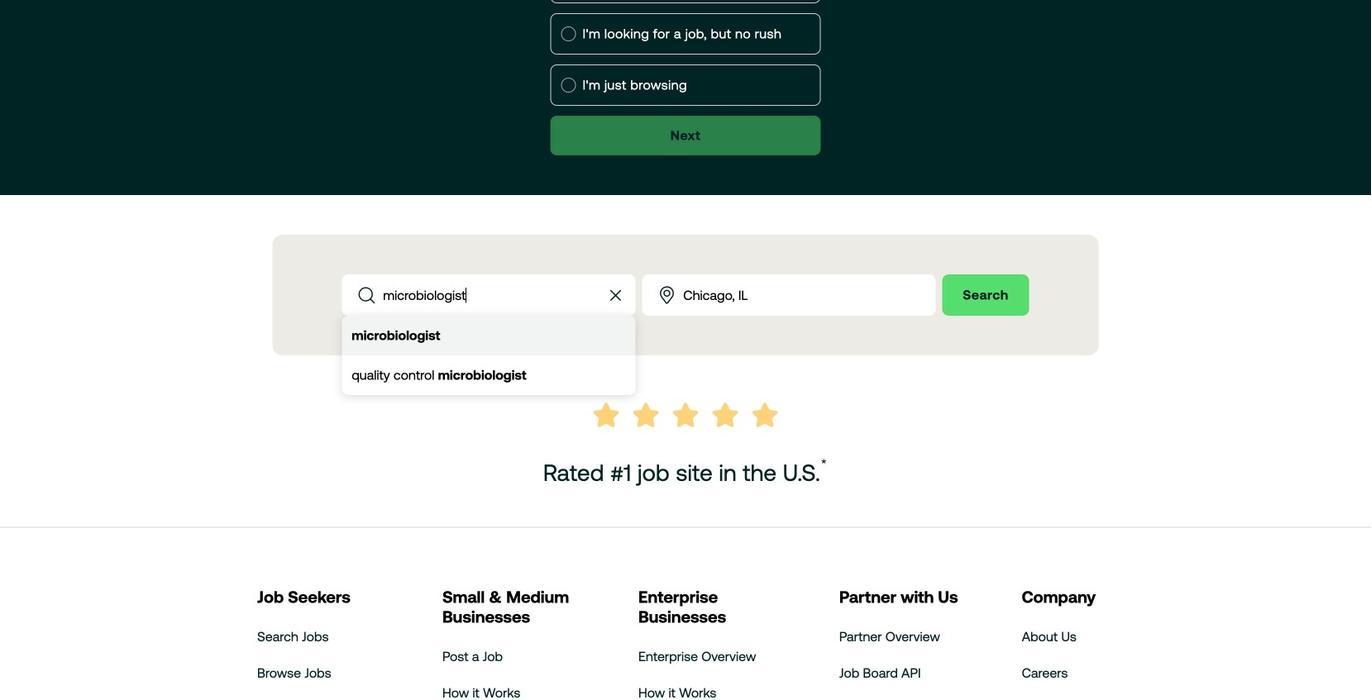 Task type: locate. For each thing, give the bounding box(es) containing it.
None radio
[[561, 26, 576, 41]]

Search job title or keyword text field
[[383, 276, 589, 315]]

None radio
[[561, 78, 576, 93]]

Search location or remote text field
[[684, 276, 936, 315]]

None field
[[342, 275, 636, 396], [642, 275, 936, 316], [342, 275, 636, 396]]

list box
[[342, 316, 636, 396]]



Task type: describe. For each thing, give the bounding box(es) containing it.
clear image
[[606, 285, 626, 305]]

none field search location or remote
[[642, 275, 936, 316]]



Task type: vqa. For each thing, say whether or not it's contained in the screenshot.
the clear image
yes



